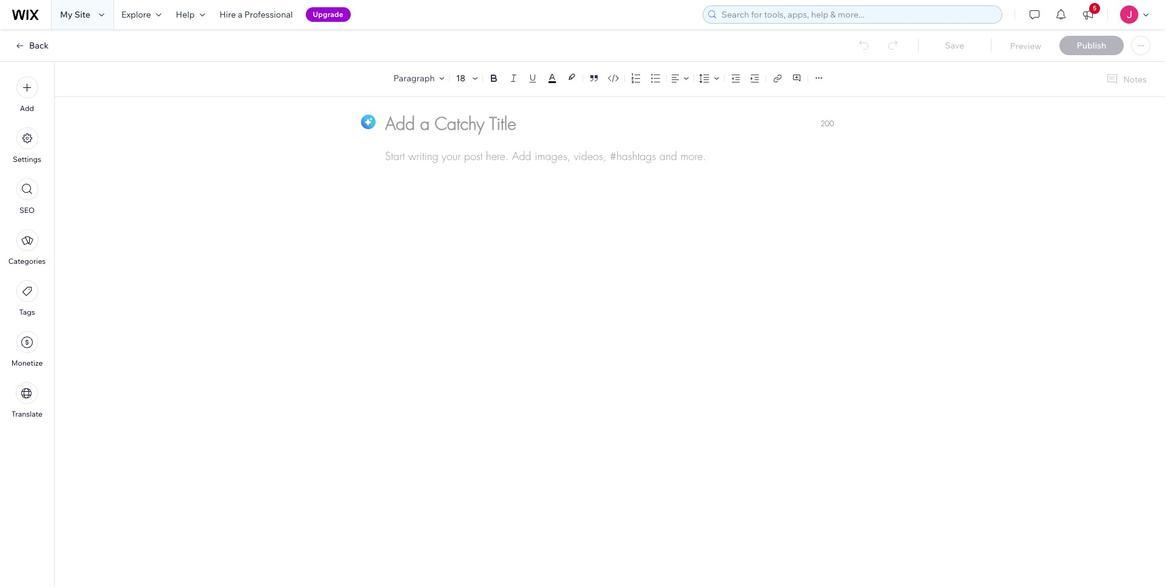 Task type: locate. For each thing, give the bounding box(es) containing it.
monetize
[[11, 359, 43, 368]]

Search for tools, apps, help & more... field
[[718, 6, 998, 23]]

paragraph
[[394, 73, 435, 84]]

professional
[[244, 9, 293, 20]]

seo button
[[16, 178, 38, 215]]

translate
[[12, 410, 42, 419]]

5
[[1093, 4, 1097, 12]]

hire a professional
[[220, 9, 293, 20]]

translate button
[[12, 382, 42, 419]]

help button
[[169, 0, 212, 29]]

menu containing add
[[0, 69, 54, 426]]

settings
[[13, 155, 41, 164]]

add button
[[16, 76, 38, 113]]

notes button
[[1102, 71, 1151, 87]]

Add a Catchy Title text field
[[385, 112, 821, 135]]

monetize button
[[11, 331, 43, 368]]

a
[[238, 9, 243, 20]]

seo
[[19, 206, 35, 215]]

menu
[[0, 69, 54, 426]]

settings button
[[13, 127, 41, 164]]

tags
[[19, 308, 35, 317]]



Task type: vqa. For each thing, say whether or not it's contained in the screenshot.
Order type
no



Task type: describe. For each thing, give the bounding box(es) containing it.
categories button
[[8, 229, 46, 266]]

5 button
[[1075, 0, 1102, 29]]

upgrade button
[[306, 7, 351, 22]]

add
[[20, 104, 34, 113]]

my site
[[60, 9, 90, 20]]

help
[[176, 9, 195, 20]]

notes
[[1124, 74, 1147, 85]]

hire
[[220, 9, 236, 20]]

Font Size field
[[455, 72, 468, 84]]

explore
[[121, 9, 151, 20]]

tags button
[[16, 280, 38, 317]]

site
[[74, 9, 90, 20]]

my
[[60, 9, 73, 20]]

back
[[29, 40, 49, 51]]

back button
[[15, 40, 49, 51]]

upgrade
[[313, 10, 343, 19]]

200
[[821, 119, 834, 128]]

hire a professional link
[[212, 0, 300, 29]]

paragraph button
[[391, 70, 447, 87]]

categories
[[8, 257, 46, 266]]



